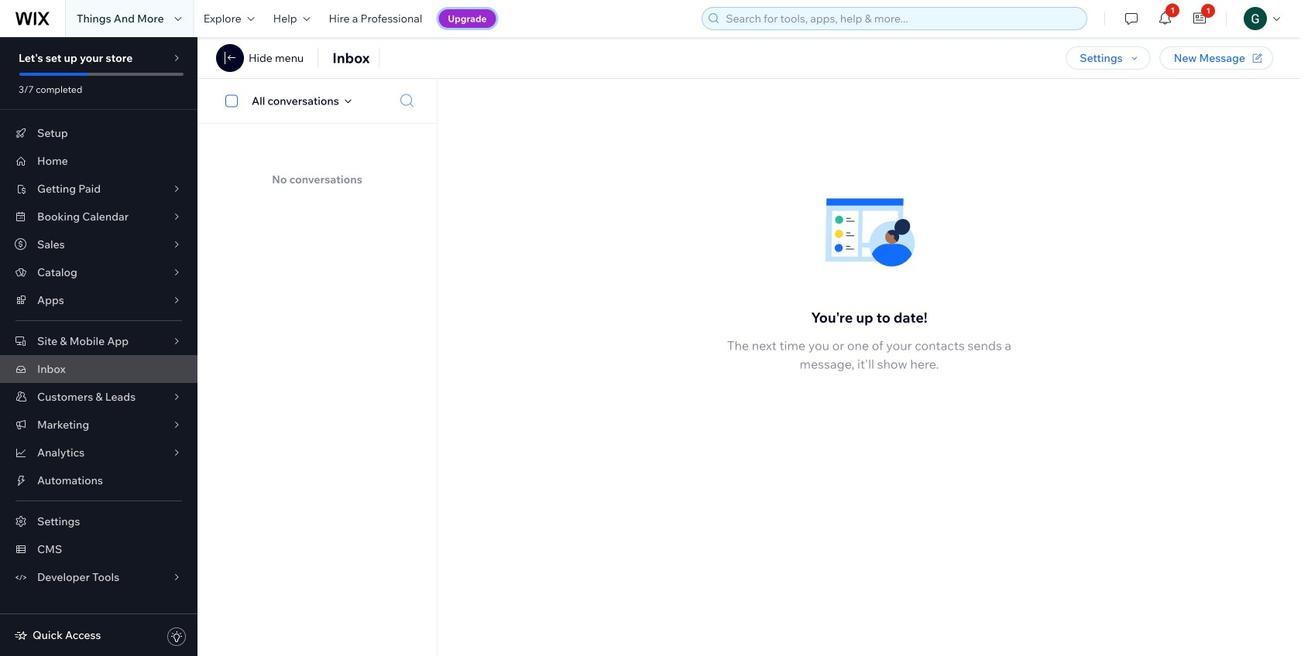 Task type: vqa. For each thing, say whether or not it's contained in the screenshot.
quick access button
no



Task type: describe. For each thing, give the bounding box(es) containing it.
sidebar element
[[0, 37, 198, 657]]



Task type: locate. For each thing, give the bounding box(es) containing it.
None checkbox
[[217, 92, 252, 110]]

Search for tools, apps, help & more... field
[[721, 8, 1082, 29]]



